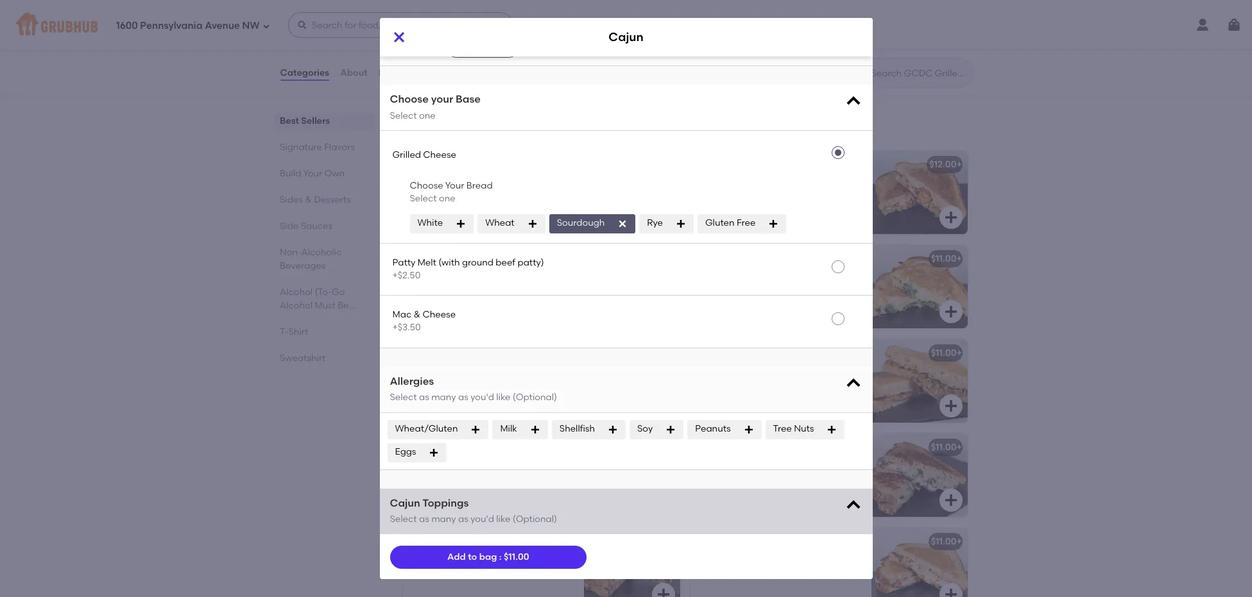 Task type: vqa. For each thing, say whether or not it's contained in the screenshot.
Mozzarella Cheese, Roasted Mushrooms, Spinach, Truffle Herb Aioli
yes



Task type: describe. For each thing, give the bounding box(es) containing it.
+$3.50
[[393, 323, 421, 333]]

(bell
[[761, 379, 780, 390]]

cheese inside mac & cheese +$3.50
[[423, 310, 456, 320]]

you'd inside cajun toppings select as many as you'd like (optional)
[[471, 514, 494, 525]]

choose for choose your base
[[390, 93, 429, 105]]

mustard
[[411, 568, 446, 579]]

choose for choose your bread
[[410, 180, 443, 191]]

wheat/gluten
[[395, 424, 458, 435]]

crunch inside cheddar and blue cheese, buffalo crunch (diced carrot, celery, onion), ranch and hot sauce
[[411, 285, 443, 295]]

pizza melt
[[698, 536, 743, 547]]

t-shirt
[[280, 327, 308, 338]]

cheese, inside mozzarella cheese, roasted mushrooms, spinach, truffle herb aioli
[[747, 460, 782, 471]]

sweatshirt tab
[[280, 352, 369, 365]]

non-alcoholic beverages tab
[[280, 246, 369, 273]]

choose your bread select one
[[410, 180, 493, 204]]

beverages
[[280, 261, 325, 272]]

as down pork,
[[458, 392, 468, 403]]

pennsylvania
[[140, 20, 203, 31]]

your for build
[[303, 168, 322, 179]]

mac & cheese +$3.50
[[393, 310, 456, 333]]

buffalo inside cheddar and blue cheese, buffalo crunch (diced carrot, celery, onion), ranch and hot sauce
[[530, 272, 561, 282]]

crunch inside cheddar and pepper jack cheese, cajun crunch (bell pepper, celery, onion) remoulade
[[726, 379, 759, 390]]

non-alcoholic beverages
[[280, 247, 341, 272]]

reviews button
[[378, 50, 415, 96]]

crumble,
[[698, 190, 738, 201]]

mozzarella and parmesan cheese, pizza sauce, basil, dried oregano
[[698, 555, 848, 579]]

cheese, inside cheddar and blue cheese, buffalo crunch (diced carrot, celery, onion), ranch and hot sauce
[[492, 272, 528, 282]]

parmesan
[[766, 555, 810, 566]]

$11.00 for mozzarella cheese, spinach, basil, pesto
[[931, 253, 957, 264]]

jalapeno,
[[517, 366, 561, 377]]

build
[[280, 168, 301, 179]]

base
[[456, 93, 481, 105]]

gluten free
[[705, 218, 756, 229]]

flavors for signature flavors
[[324, 142, 355, 153]]

hot
[[460, 298, 476, 309]]

cheese, inside swiss cheese, pastrami, sauekraut, mustard
[[436, 555, 471, 566]]

mediterranean image
[[584, 434, 680, 517]]

tree nuts
[[773, 424, 814, 435]]

(optional) inside cajun toppings select as many as you'd like (optional)
[[513, 514, 557, 525]]

signature flavors
[[280, 142, 355, 153]]

free
[[737, 218, 756, 229]]

0 horizontal spatial herb
[[728, 442, 750, 453]]

as down toppings
[[458, 514, 468, 525]]

pepper jack cheese, chorizo crumble, pico de gallo, avocado crema
[[698, 177, 842, 214]]

$11.00 for mozzarella cheese, roasted mushrooms, spinach, truffle herb aioli
[[931, 442, 957, 453]]

cheddar for pork,
[[411, 366, 450, 377]]

& inside signature flavors gcdc's famous signature flavors: available as a grilled cheese, patty melt, or mac & cheese bowl.
[[713, 125, 719, 134]]

avocado
[[803, 190, 842, 201]]

nw
[[242, 20, 260, 31]]

one for your
[[419, 110, 436, 121]]

many inside cajun toppings select as many as you'd like (optional)
[[431, 514, 456, 525]]

mozzarella for pizza
[[698, 555, 744, 566]]

choose your base select one
[[390, 93, 481, 121]]

pulled
[[411, 379, 437, 390]]

$13.00
[[642, 536, 669, 547]]

pastrami,
[[473, 555, 515, 566]]

sauce,
[[722, 568, 752, 579]]

oregano
[[804, 568, 844, 579]]

grilled cheese button
[[380, 131, 873, 180]]

$11.00 + for mozzarella cheese, spinach, basil, pesto
[[931, 253, 962, 264]]

pico
[[741, 190, 759, 201]]

$9.50
[[700, 50, 723, 61]]

$12.00 + for cheddar cheese, diced jalapeno, pulled pork, mac and chees, bbq sauce
[[642, 348, 675, 359]]

as inside signature flavors gcdc's famous signature flavors: available as a grilled cheese, patty melt, or mac & cheese bowl.
[[568, 125, 577, 134]]

main navigation navigation
[[0, 0, 1252, 50]]

alcoholic
[[301, 247, 341, 258]]

pepper,
[[782, 379, 815, 390]]

like inside allergies select as many as you'd like (optional)
[[496, 392, 511, 403]]

ground
[[462, 257, 494, 268]]

sourdough
[[557, 218, 605, 229]]

sauces
[[301, 221, 332, 232]]

tomato
[[412, 35, 446, 46]]

like inside cajun toppings select as many as you'd like (optional)
[[496, 514, 511, 525]]

(diced
[[445, 285, 473, 295]]

side sauces
[[280, 221, 332, 232]]

$11.00 for mozzarella and parmesan cheese, pizza sauce, basil, dried oregano
[[931, 536, 957, 547]]

bread
[[467, 180, 493, 191]]

pizza melt image
[[871, 528, 968, 598]]

about button
[[340, 50, 368, 96]]

$4.00
[[412, 50, 436, 61]]

crema
[[698, 203, 728, 214]]

build your own tab
[[280, 167, 369, 180]]

gallo,
[[776, 190, 801, 201]]

famous
[[432, 125, 462, 134]]

mozzarella for pesto
[[698, 272, 744, 282]]

0 vertical spatial american
[[440, 159, 483, 170]]

t-shirt tab
[[280, 325, 369, 339]]

quantity
[[390, 41, 434, 54]]

categories button
[[280, 50, 330, 96]]

best
[[280, 116, 299, 126]]

$9.50 +
[[700, 50, 728, 61]]

eggs
[[395, 447, 416, 458]]

and down (diced
[[441, 298, 458, 309]]

chees,
[[504, 379, 534, 390]]

celery, inside cheddar and pepper jack cheese, cajun crunch (bell pepper, celery, onion) remoulade
[[818, 379, 846, 390]]

toppings
[[423, 497, 469, 509]]

and for mozzarella and parmesan cheese, pizza sauce, basil, dried oregano
[[747, 555, 764, 566]]

one for your
[[439, 193, 456, 204]]

cheese, inside cheddar cheese, diced jalapeno, pulled pork, mac and chees, bbq sauce
[[452, 366, 487, 377]]

pork,
[[439, 379, 461, 390]]

search icon image
[[851, 65, 866, 81]]

you'd inside allergies select as many as you'd like (optional)
[[471, 392, 494, 403]]

cajun inside cheddar and pepper jack cheese, cajun crunch (bell pepper, celery, onion) remoulade
[[698, 379, 724, 390]]

sweatshirt
[[280, 353, 325, 364]]

Input item quantity number field
[[468, 34, 497, 57]]

mediterranean
[[411, 442, 476, 453]]

reuben image
[[584, 528, 680, 598]]

jack inside cheddar and pepper jack cheese, cajun crunch (bell pepper, celery, onion) remoulade
[[793, 366, 814, 377]]

swiss cheese, pastrami, sauekraut, mustard
[[411, 555, 564, 579]]

cheddar and blue cheese, buffalo crunch (diced carrot, celery, onion), ranch and hot sauce
[[411, 272, 566, 309]]

celery, inside cheddar and blue cheese, buffalo crunch (diced carrot, celery, onion), ranch and hot sauce
[[506, 285, 535, 295]]

wheat
[[485, 218, 515, 229]]

mozzarella, feta cheese, spinach, tomato, diced red onion
[[411, 460, 559, 484]]

swiss
[[411, 555, 434, 566]]

t-
[[280, 327, 288, 338]]

basil, inside mozzarella and parmesan cheese, pizza sauce, basil, dried oregano
[[754, 568, 777, 579]]

desserts
[[314, 195, 351, 205]]

herb inside mozzarella cheese, roasted mushrooms, spinach, truffle herb aioli
[[822, 473, 844, 484]]

flavors:
[[502, 125, 530, 134]]

cheddar for crunch
[[411, 272, 450, 282]]

0 horizontal spatial blue
[[444, 253, 463, 264]]

(with
[[439, 257, 460, 268]]

and for cheddar and pepper jack cheese, cajun crunch (bell pepper, celery, onion) remoulade
[[739, 366, 757, 377]]

peanuts
[[695, 424, 731, 435]]

cheese, inside cheddar and pepper jack cheese, cajun crunch (bell pepper, celery, onion) remoulade
[[816, 366, 852, 377]]

+ for mozzarella cheese, roasted mushrooms, spinach, truffle herb aioli
[[957, 442, 962, 453]]

$12.00 for cheddar cheese, diced jalapeno, pulled pork, mac and chees, bbq sauce
[[642, 348, 669, 359]]

+ for pepper jack cheese, chorizo crumble, pico de gallo, avocado crema
[[957, 159, 962, 170]]

0 vertical spatial buffalo
[[411, 253, 442, 264]]

american inside american cheese, diced tomato, bacon
[[411, 177, 453, 188]]

pepper inside cheddar and pepper jack cheese, cajun crunch (bell pepper, celery, onion) remoulade
[[759, 366, 790, 377]]

carrot,
[[475, 285, 504, 295]]

$11.00 + for cheddar and pepper jack cheese, cajun crunch (bell pepper, celery, onion) remoulade
[[931, 348, 962, 359]]

grilled cheese
[[393, 149, 456, 160]]

grilled inside grilled cheese button
[[393, 149, 421, 160]]

buffalo blue image
[[584, 245, 680, 328]]

cheese, inside mozzarella cheese, spinach, basil, pesto
[[747, 272, 782, 282]]

a
[[579, 125, 584, 134]]

tree
[[773, 424, 792, 435]]

add to bag : $11.00
[[447, 552, 529, 563]]

spinach, inside mozzarella cheese, roasted mushrooms, spinach, truffle herb aioli
[[753, 473, 791, 484]]

cheese, inside american cheese, diced tomato, bacon
[[455, 177, 491, 188]]

patty inside signature flavors gcdc's famous signature flavors: available as a grilled cheese, patty melt, or mac & cheese bowl.
[[644, 125, 664, 134]]



Task type: locate. For each thing, give the bounding box(es) containing it.
one right bacon
[[439, 193, 456, 204]]

+$2.50
[[393, 270, 421, 281]]

cheese left bowl.
[[721, 125, 749, 134]]

patty inside "patty melt (with ground beef patty) +$2.50"
[[393, 257, 416, 268]]

$11.00 +
[[931, 253, 962, 264], [931, 348, 962, 359], [931, 442, 962, 453], [931, 536, 962, 547]]

tomato, down available
[[521, 177, 556, 188]]

2 many from the top
[[431, 514, 456, 525]]

1 horizontal spatial $12.00
[[930, 159, 957, 170]]

cheddar up onion) on the bottom right
[[698, 366, 737, 377]]

cajun image
[[871, 339, 968, 423]]

your
[[431, 93, 453, 105]]

mac right or
[[695, 125, 711, 134]]

chorizo
[[793, 177, 827, 188]]

cheddar up pulled
[[411, 366, 450, 377]]

soy
[[637, 424, 653, 435]]

mushrooms,
[[698, 473, 751, 484]]

mac inside signature flavors gcdc's famous signature flavors: available as a grilled cheese, patty melt, or mac & cheese bowl.
[[695, 125, 711, 134]]

0 vertical spatial diced
[[493, 177, 519, 188]]

0 vertical spatial spinach,
[[784, 272, 822, 282]]

signature down best sellers
[[280, 142, 322, 153]]

cheese down ranch
[[423, 310, 456, 320]]

0 vertical spatial choose
[[390, 93, 429, 105]]

cheese, inside mozzarella and parmesan cheese, pizza sauce, basil, dried oregano
[[813, 555, 848, 566]]

red
[[476, 473, 493, 484]]

milk
[[500, 424, 517, 435]]

like down chees,
[[496, 392, 511, 403]]

like up the ':' on the bottom left of the page
[[496, 514, 511, 525]]

1 $11.00 + from the top
[[931, 253, 962, 264]]

$11.00 + for mozzarella and parmesan cheese, pizza sauce, basil, dried oregano
[[931, 536, 962, 547]]

1 vertical spatial melt
[[723, 536, 743, 547]]

cheddar inside cheddar and pepper jack cheese, cajun crunch (bell pepper, celery, onion) remoulade
[[698, 366, 737, 377]]

pizza
[[698, 536, 721, 547], [698, 568, 720, 579]]

cheese, inside pepper jack cheese, chorizo crumble, pico de gallo, avocado crema
[[756, 177, 791, 188]]

diced inside mozzarella, feta cheese, spinach, tomato, diced red onion
[[448, 473, 474, 484]]

bbq image
[[584, 339, 680, 423]]

1 vertical spatial $12.00
[[642, 348, 669, 359]]

1 horizontal spatial tomato,
[[521, 177, 556, 188]]

mac inside mac & cheese +$3.50
[[393, 310, 412, 320]]

0 vertical spatial many
[[431, 392, 456, 403]]

mozzarella,
[[411, 460, 459, 471]]

1 you'd from the top
[[471, 392, 494, 403]]

1 (optional) from the top
[[513, 392, 557, 403]]

mozzarella down pizza melt
[[698, 555, 744, 566]]

svg image
[[391, 30, 407, 45], [844, 93, 862, 111], [656, 210, 671, 225], [943, 210, 959, 225], [527, 219, 538, 229], [769, 219, 779, 229], [943, 304, 959, 319], [844, 375, 862, 393], [943, 398, 959, 414], [471, 425, 481, 435], [608, 425, 618, 435], [666, 425, 676, 435], [827, 425, 837, 435]]

and for cheddar and blue cheese, buffalo crunch (diced carrot, celery, onion), ranch and hot sauce
[[452, 272, 469, 282]]

0 horizontal spatial melt
[[418, 257, 436, 268]]

0 vertical spatial one
[[419, 110, 436, 121]]

sides & desserts tab
[[280, 193, 369, 207]]

mozzarella inside mozzarella cheese, spinach, basil, pesto
[[698, 272, 744, 282]]

select inside allergies select as many as you'd like (optional)
[[390, 392, 417, 403]]

0 vertical spatial herb
[[728, 442, 750, 453]]

0 horizontal spatial tomato,
[[411, 473, 446, 484]]

2 (optional) from the top
[[513, 514, 557, 525]]

select up white
[[410, 193, 437, 204]]

melt,
[[666, 125, 684, 134]]

& down ranch
[[414, 310, 421, 320]]

select inside choose your bread select one
[[410, 193, 437, 204]]

$12.00 for pepper jack cheese, chorizo crumble, pico de gallo, avocado crema
[[930, 159, 957, 170]]

mozzarella inside mozzarella cheese, roasted mushrooms, spinach, truffle herb aioli
[[698, 460, 744, 471]]

1 vertical spatial mozzarella
[[698, 460, 744, 471]]

diced for jalapeno,
[[489, 366, 515, 377]]

1 vertical spatial truffle
[[793, 473, 820, 484]]

and inside mozzarella and parmesan cheese, pizza sauce, basil, dried oregano
[[747, 555, 764, 566]]

0 vertical spatial cheese
[[721, 125, 749, 134]]

american cheese, diced tomato, bacon
[[411, 177, 556, 201]]

0 vertical spatial mozzarella
[[698, 272, 744, 282]]

1600
[[116, 20, 138, 31]]

1 vertical spatial flavors
[[324, 142, 355, 153]]

0 horizontal spatial buffalo
[[411, 253, 442, 264]]

1 horizontal spatial blue
[[471, 272, 490, 282]]

select inside cajun toppings select as many as you'd like (optional)
[[390, 514, 417, 525]]

4 $11.00 + from the top
[[931, 536, 962, 547]]

:
[[499, 552, 502, 563]]

you'd
[[471, 392, 494, 403], [471, 514, 494, 525]]

Search GCDC Grilled Cheese Bar search field
[[870, 67, 968, 80]]

2 vertical spatial &
[[414, 310, 421, 320]]

select up gcdc's
[[390, 110, 417, 121]]

1 horizontal spatial melt
[[723, 536, 743, 547]]

3 mozzarella from the top
[[698, 555, 744, 566]]

signature for signature flavors gcdc's famous signature flavors: available as a grilled cheese, patty melt, or mac & cheese bowl.
[[400, 107, 466, 123]]

+
[[723, 50, 728, 61], [957, 159, 962, 170], [957, 253, 962, 264], [669, 348, 675, 359], [957, 348, 962, 359], [957, 442, 962, 453], [669, 536, 675, 547], [957, 536, 962, 547]]

your left own
[[303, 168, 322, 179]]

bbq
[[411, 348, 430, 359], [536, 379, 555, 390]]

pepper up (bell
[[759, 366, 790, 377]]

your for choose
[[445, 180, 464, 191]]

melt left (with
[[418, 257, 436, 268]]

sauce inside cheddar and blue cheese, buffalo crunch (diced carrot, celery, onion), ranch and hot sauce
[[478, 298, 506, 309]]

cheddar inside cheddar cheese, diced jalapeno, pulled pork, mac and chees, bbq sauce
[[411, 366, 450, 377]]

0 vertical spatial bbq
[[411, 348, 430, 359]]

0 horizontal spatial celery,
[[506, 285, 535, 295]]

1 vertical spatial spinach,
[[521, 460, 559, 471]]

young american image
[[584, 151, 680, 234]]

and
[[452, 272, 469, 282], [441, 298, 458, 309], [739, 366, 757, 377], [484, 379, 502, 390], [747, 555, 764, 566]]

flavors up own
[[324, 142, 355, 153]]

rye
[[647, 218, 663, 229]]

diced right bread
[[493, 177, 519, 188]]

crunch up ranch
[[411, 285, 443, 295]]

sides
[[280, 195, 303, 205]]

$11.00 for cheddar and pepper jack cheese, cajun crunch (bell pepper, celery, onion) remoulade
[[931, 348, 957, 359]]

allergies
[[390, 375, 434, 388]]

basil, inside mozzarella cheese, spinach, basil, pesto
[[824, 272, 847, 282]]

0 horizontal spatial grilled
[[393, 149, 421, 160]]

pepper inside pepper jack cheese, chorizo crumble, pico de gallo, avocado crema
[[698, 177, 730, 188]]

sellers
[[301, 116, 330, 126]]

1 vertical spatial sauce
[[411, 392, 438, 403]]

0 horizontal spatial flavors
[[324, 142, 355, 153]]

bbq down jalapeno,
[[536, 379, 555, 390]]

blue inside cheddar and blue cheese, buffalo crunch (diced carrot, celery, onion), ranch and hot sauce
[[471, 272, 490, 282]]

signature flavors tab
[[280, 141, 369, 154]]

2 pizza from the top
[[698, 568, 720, 579]]

tomato soup cup $4.00
[[412, 35, 491, 61]]

your inside choose your bread select one
[[445, 180, 464, 191]]

many down pork,
[[431, 392, 456, 403]]

flavors up flavors:
[[469, 107, 518, 123]]

flavors for signature flavors gcdc's famous signature flavors: available as a grilled cheese, patty melt, or mac & cheese bowl.
[[469, 107, 518, 123]]

1 pizza from the top
[[698, 536, 721, 547]]

0 horizontal spatial mac
[[393, 310, 412, 320]]

best sellers
[[280, 116, 330, 126]]

0 horizontal spatial jack
[[732, 177, 753, 188]]

side sauces tab
[[280, 220, 369, 233]]

0 vertical spatial $12.00 +
[[930, 159, 962, 170]]

signature down base
[[464, 125, 500, 134]]

0 horizontal spatial sauce
[[411, 392, 438, 403]]

cheddar inside cheddar and blue cheese, buffalo crunch (diced carrot, celery, onion), ranch and hot sauce
[[411, 272, 450, 282]]

southwest image
[[871, 151, 968, 234]]

aioli
[[698, 486, 717, 497]]

1600 pennsylvania avenue nw
[[116, 20, 260, 31]]

grilled inside signature flavors gcdc's famous signature flavors: available as a grilled cheese, patty melt, or mac & cheese bowl.
[[585, 125, 610, 134]]

grilled down gcdc's
[[393, 149, 421, 160]]

tab
[[280, 286, 369, 313]]

tomato, inside mozzarella, feta cheese, spinach, tomato, diced red onion
[[411, 473, 446, 484]]

categories
[[280, 67, 329, 78]]

green goddess image
[[871, 245, 968, 328]]

gcdc's
[[400, 125, 430, 134]]

1 horizontal spatial patty
[[644, 125, 664, 134]]

1 like from the top
[[496, 392, 511, 403]]

1 many from the top
[[431, 392, 456, 403]]

0 horizontal spatial bbq
[[411, 348, 430, 359]]

your inside tab
[[303, 168, 322, 179]]

mozzarella inside mozzarella and parmesan cheese, pizza sauce, basil, dried oregano
[[698, 555, 744, 566]]

pizza down aioli
[[698, 536, 721, 547]]

spinach, inside mozzarella, feta cheese, spinach, tomato, diced red onion
[[521, 460, 559, 471]]

sauekraut,
[[517, 555, 564, 566]]

cajun inside cajun toppings select as many as you'd like (optional)
[[390, 497, 420, 509]]

svg image
[[1227, 17, 1242, 33], [297, 20, 307, 30], [262, 22, 270, 30], [656, 53, 671, 68], [943, 53, 959, 68], [456, 219, 466, 229], [618, 219, 628, 229], [676, 219, 686, 229], [656, 398, 671, 414], [530, 425, 540, 435], [744, 425, 754, 435], [429, 448, 439, 458], [943, 493, 959, 508], [844, 497, 862, 515], [656, 587, 671, 598], [943, 587, 959, 598]]

as left a
[[568, 125, 577, 134]]

shirt
[[288, 327, 308, 338]]

reviews
[[378, 67, 414, 78]]

mozzarella for spinach,
[[698, 460, 744, 471]]

1 vertical spatial cheese
[[423, 149, 456, 160]]

mozzarella cheese, spinach, basil, pesto
[[698, 272, 847, 295]]

1 vertical spatial patty
[[393, 257, 416, 268]]

jack up pico
[[732, 177, 753, 188]]

+ for cheddar and pepper jack cheese, cajun crunch (bell pepper, celery, onion) remoulade
[[957, 348, 962, 359]]

& for sides & desserts
[[305, 195, 312, 205]]

american up bread
[[440, 159, 483, 170]]

remoulade
[[728, 392, 778, 403]]

spinach,
[[784, 272, 822, 282], [521, 460, 559, 471], [753, 473, 791, 484]]

melt
[[418, 257, 436, 268], [723, 536, 743, 547]]

cajun
[[609, 30, 644, 45], [698, 348, 725, 359], [698, 379, 724, 390], [390, 497, 420, 509]]

1 vertical spatial bbq
[[536, 379, 555, 390]]

0 vertical spatial (optional)
[[513, 392, 557, 403]]

choose
[[390, 93, 429, 105], [410, 180, 443, 191]]

mac up +$3.50
[[393, 310, 412, 320]]

select up reuben
[[390, 514, 417, 525]]

celery, down the patty)
[[506, 285, 535, 295]]

and left chees,
[[484, 379, 502, 390]]

$11.00 + for mozzarella cheese, roasted mushrooms, spinach, truffle herb aioli
[[931, 442, 962, 453]]

mozzarella up mushrooms,
[[698, 460, 744, 471]]

diced up chees,
[[489, 366, 515, 377]]

flavors inside tab
[[324, 142, 355, 153]]

0 vertical spatial jack
[[732, 177, 753, 188]]

1 horizontal spatial buffalo
[[530, 272, 561, 282]]

truffle down roasted
[[793, 473, 820, 484]]

many
[[431, 392, 456, 403], [431, 514, 456, 525]]

0 horizontal spatial crunch
[[411, 285, 443, 295]]

0 horizontal spatial truffle
[[698, 442, 726, 453]]

signature flavors gcdc's famous signature flavors: available as a grilled cheese, patty melt, or mac & cheese bowl.
[[400, 107, 771, 134]]

1 horizontal spatial grilled
[[585, 125, 610, 134]]

choose inside choose your bread select one
[[410, 180, 443, 191]]

beef
[[496, 257, 516, 268]]

diced inside cheddar cheese, diced jalapeno, pulled pork, mac and chees, bbq sauce
[[489, 366, 515, 377]]

your down the 'young american'
[[445, 180, 464, 191]]

1 vertical spatial signature
[[464, 125, 500, 134]]

0 vertical spatial melt
[[418, 257, 436, 268]]

1 horizontal spatial your
[[445, 180, 464, 191]]

mac
[[695, 125, 711, 134], [393, 310, 412, 320], [463, 379, 482, 390]]

signature for signature flavors
[[280, 142, 322, 153]]

dried
[[779, 568, 802, 579]]

1 vertical spatial herb
[[822, 473, 844, 484]]

cheese, inside signature flavors gcdc's famous signature flavors: available as a grilled cheese, patty melt, or mac & cheese bowl.
[[612, 125, 642, 134]]

as down pulled
[[419, 392, 429, 403]]

1 vertical spatial grilled
[[393, 149, 421, 160]]

add
[[447, 552, 466, 563]]

pizza left sauce,
[[698, 568, 720, 579]]

or
[[685, 125, 693, 134]]

2 horizontal spatial &
[[713, 125, 719, 134]]

1 vertical spatial $12.00 +
[[642, 348, 675, 359]]

0 vertical spatial basil,
[[824, 272, 847, 282]]

0 horizontal spatial pepper
[[698, 177, 730, 188]]

cheese inside signature flavors gcdc's famous signature flavors: available as a grilled cheese, patty melt, or mac & cheese bowl.
[[721, 125, 749, 134]]

& inside mac & cheese +$3.50
[[414, 310, 421, 320]]

and up (diced
[[452, 272, 469, 282]]

patty)
[[518, 257, 544, 268]]

1 vertical spatial american
[[411, 177, 453, 188]]

1 horizontal spatial mac
[[463, 379, 482, 390]]

jack inside pepper jack cheese, chorizo crumble, pico de gallo, avocado crema
[[732, 177, 753, 188]]

buffalo
[[411, 253, 442, 264], [530, 272, 561, 282]]

2 vertical spatial mozzarella
[[698, 555, 744, 566]]

patty up +$2.50
[[393, 257, 416, 268]]

0 vertical spatial blue
[[444, 253, 463, 264]]

0 vertical spatial sauce
[[478, 298, 506, 309]]

cheddar for cajun
[[698, 366, 737, 377]]

(optional) down chees,
[[513, 392, 557, 403]]

2 mozzarella from the top
[[698, 460, 744, 471]]

1 vertical spatial &
[[305, 195, 312, 205]]

cheddar and pepper jack cheese, cajun crunch (bell pepper, celery, onion) remoulade
[[698, 366, 852, 403]]

and inside cheddar and pepper jack cheese, cajun crunch (bell pepper, celery, onion) remoulade
[[739, 366, 757, 377]]

diced for tomato,
[[493, 177, 519, 188]]

signature inside tab
[[280, 142, 322, 153]]

1 vertical spatial mac
[[393, 310, 412, 320]]

melt inside "patty melt (with ground beef patty) +$2.50"
[[418, 257, 436, 268]]

$12.00 +
[[930, 159, 962, 170], [642, 348, 675, 359]]

melt up sauce,
[[723, 536, 743, 547]]

truffle herb image
[[871, 434, 968, 517]]

pizza inside mozzarella and parmesan cheese, pizza sauce, basil, dried oregano
[[698, 568, 720, 579]]

2 like from the top
[[496, 514, 511, 525]]

2 vertical spatial signature
[[280, 142, 322, 153]]

onion),
[[537, 285, 566, 295]]

best sellers tab
[[280, 114, 369, 128]]

1 horizontal spatial celery,
[[818, 379, 846, 390]]

buffalo blue
[[411, 253, 463, 264]]

roasted
[[784, 460, 820, 471]]

many down toppings
[[431, 514, 456, 525]]

1 horizontal spatial flavors
[[469, 107, 518, 123]]

0 vertical spatial you'd
[[471, 392, 494, 403]]

and up remoulade
[[739, 366, 757, 377]]

1 horizontal spatial pepper
[[759, 366, 790, 377]]

1 horizontal spatial $12.00 +
[[930, 159, 962, 170]]

2 $11.00 + from the top
[[931, 348, 962, 359]]

choose down young
[[410, 180, 443, 191]]

buffalo up +$2.50
[[411, 253, 442, 264]]

non-
[[280, 247, 301, 258]]

to
[[468, 552, 477, 563]]

pepper up the crumble,
[[698, 177, 730, 188]]

truffle herb
[[698, 442, 750, 453]]

1 vertical spatial basil,
[[754, 568, 777, 579]]

0 horizontal spatial patty
[[393, 257, 416, 268]]

cheese inside button
[[423, 149, 456, 160]]

tomato, inside american cheese, diced tomato, bacon
[[521, 177, 556, 188]]

2 you'd from the top
[[471, 514, 494, 525]]

$11.00
[[931, 253, 957, 264], [931, 348, 957, 359], [931, 442, 957, 453], [931, 536, 957, 547], [504, 552, 529, 563]]

one inside choose your base select one
[[419, 110, 436, 121]]

mac right pork,
[[463, 379, 482, 390]]

one up gcdc's
[[419, 110, 436, 121]]

0 vertical spatial flavors
[[469, 107, 518, 123]]

0 vertical spatial your
[[303, 168, 322, 179]]

select down allergies at bottom left
[[390, 392, 417, 403]]

and up sauce,
[[747, 555, 764, 566]]

& for mac & cheese +$3.50
[[414, 310, 421, 320]]

1 vertical spatial buffalo
[[530, 272, 561, 282]]

diced inside american cheese, diced tomato, bacon
[[493, 177, 519, 188]]

diced down feta
[[448, 473, 474, 484]]

0 horizontal spatial $12.00
[[642, 348, 669, 359]]

0 vertical spatial truffle
[[698, 442, 726, 453]]

celery, right pepper,
[[818, 379, 846, 390]]

pesto
[[698, 285, 722, 295]]

cajun toppings select as many as you'd like (optional)
[[390, 497, 557, 525]]

melt for pizza
[[723, 536, 743, 547]]

buffalo up onion),
[[530, 272, 561, 282]]

select inside choose your base select one
[[390, 110, 417, 121]]

white
[[418, 218, 443, 229]]

(optional) up the sauekraut,
[[513, 514, 557, 525]]

mac inside cheddar cheese, diced jalapeno, pulled pork, mac and chees, bbq sauce
[[463, 379, 482, 390]]

1 vertical spatial jack
[[793, 366, 814, 377]]

available
[[532, 125, 566, 134]]

patty melt (with ground beef patty) +$2.50
[[393, 257, 544, 281]]

1 horizontal spatial crunch
[[726, 379, 759, 390]]

2 vertical spatial mac
[[463, 379, 482, 390]]

0 horizontal spatial one
[[419, 110, 436, 121]]

1 vertical spatial (optional)
[[513, 514, 557, 525]]

1 horizontal spatial jack
[[793, 366, 814, 377]]

sides & desserts
[[280, 195, 351, 205]]

& right 'sides'
[[305, 195, 312, 205]]

one inside choose your bread select one
[[439, 193, 456, 204]]

0 vertical spatial signature
[[400, 107, 466, 123]]

0 horizontal spatial your
[[303, 168, 322, 179]]

shellfish
[[560, 424, 595, 435]]

1 horizontal spatial &
[[414, 310, 421, 320]]

and inside cheddar cheese, diced jalapeno, pulled pork, mac and chees, bbq sauce
[[484, 379, 502, 390]]

1 mozzarella from the top
[[698, 272, 744, 282]]

your
[[303, 168, 322, 179], [445, 180, 464, 191]]

blue up (diced
[[444, 253, 463, 264]]

$13.00 +
[[642, 536, 675, 547]]

+ for mozzarella and parmesan cheese, pizza sauce, basil, dried oregano
[[957, 536, 962, 547]]

& inside tab
[[305, 195, 312, 205]]

american up bacon
[[411, 177, 453, 188]]

0 horizontal spatial &
[[305, 195, 312, 205]]

2 vertical spatial cheese
[[423, 310, 456, 320]]

+ for mozzarella cheese, spinach, basil, pesto
[[957, 253, 962, 264]]

mozzarella up pesto
[[698, 272, 744, 282]]

cheese down famous
[[423, 149, 456, 160]]

build your own
[[280, 168, 344, 179]]

truffle down peanuts
[[698, 442, 726, 453]]

1 vertical spatial pepper
[[759, 366, 790, 377]]

ranch
[[411, 298, 439, 309]]

2 vertical spatial diced
[[448, 473, 474, 484]]

cheddar down buffalo blue
[[411, 272, 450, 282]]

$12.00
[[930, 159, 957, 170], [642, 348, 669, 359]]

truffle inside mozzarella cheese, roasted mushrooms, spinach, truffle herb aioli
[[793, 473, 820, 484]]

young american
[[411, 159, 483, 170]]

blue down the ground
[[471, 272, 490, 282]]

celery,
[[506, 285, 535, 295], [818, 379, 846, 390]]

choose inside choose your base select one
[[390, 93, 429, 105]]

& right or
[[713, 125, 719, 134]]

sauce down pulled
[[411, 392, 438, 403]]

+ for cheddar cheese, diced jalapeno, pulled pork, mac and chees, bbq sauce
[[669, 348, 675, 359]]

grilled right a
[[585, 125, 610, 134]]

1 horizontal spatial basil,
[[824, 272, 847, 282]]

flavors inside signature flavors gcdc's famous signature flavors: available as a grilled cheese, patty melt, or mac & cheese bowl.
[[469, 107, 518, 123]]

many inside allergies select as many as you'd like (optional)
[[431, 392, 456, 403]]

0 horizontal spatial basil,
[[754, 568, 777, 579]]

young
[[411, 159, 438, 170]]

1 vertical spatial crunch
[[726, 379, 759, 390]]

0 vertical spatial crunch
[[411, 285, 443, 295]]

patty left "melt,"
[[644, 125, 664, 134]]

$12.00 + for pepper jack cheese, chorizo crumble, pico de gallo, avocado crema
[[930, 159, 962, 170]]

0 vertical spatial mac
[[695, 125, 711, 134]]

tomato, down the mozzarella,
[[411, 473, 446, 484]]

melt for patty
[[418, 257, 436, 268]]

signature
[[400, 107, 466, 123], [464, 125, 500, 134], [280, 142, 322, 153]]

0 vertical spatial patty
[[644, 125, 664, 134]]

1 horizontal spatial bbq
[[536, 379, 555, 390]]

1 vertical spatial tomato,
[[411, 473, 446, 484]]

spinach, inside mozzarella cheese, spinach, basil, pesto
[[784, 272, 822, 282]]

(optional) inside allergies select as many as you'd like (optional)
[[513, 392, 557, 403]]

jack up pepper,
[[793, 366, 814, 377]]

0 vertical spatial grilled
[[585, 125, 610, 134]]

(optional)
[[513, 392, 557, 403], [513, 514, 557, 525]]

sauce inside cheddar cheese, diced jalapeno, pulled pork, mac and chees, bbq sauce
[[411, 392, 438, 403]]

3 $11.00 + from the top
[[931, 442, 962, 453]]

0 vertical spatial $12.00
[[930, 159, 957, 170]]

sauce down carrot,
[[478, 298, 506, 309]]

bbq down +$3.50
[[411, 348, 430, 359]]

crunch up remoulade
[[726, 379, 759, 390]]

as up reuben
[[419, 514, 429, 525]]

1 vertical spatial choose
[[410, 180, 443, 191]]

0 vertical spatial &
[[713, 125, 719, 134]]

&
[[713, 125, 719, 134], [305, 195, 312, 205], [414, 310, 421, 320]]

feta
[[461, 460, 481, 471]]

bbq inside cheddar cheese, diced jalapeno, pulled pork, mac and chees, bbq sauce
[[536, 379, 555, 390]]

signature down your
[[400, 107, 466, 123]]

choose down reviews
[[390, 93, 429, 105]]

1 horizontal spatial sauce
[[478, 298, 506, 309]]

cheese, inside mozzarella, feta cheese, spinach, tomato, diced red onion
[[483, 460, 518, 471]]



